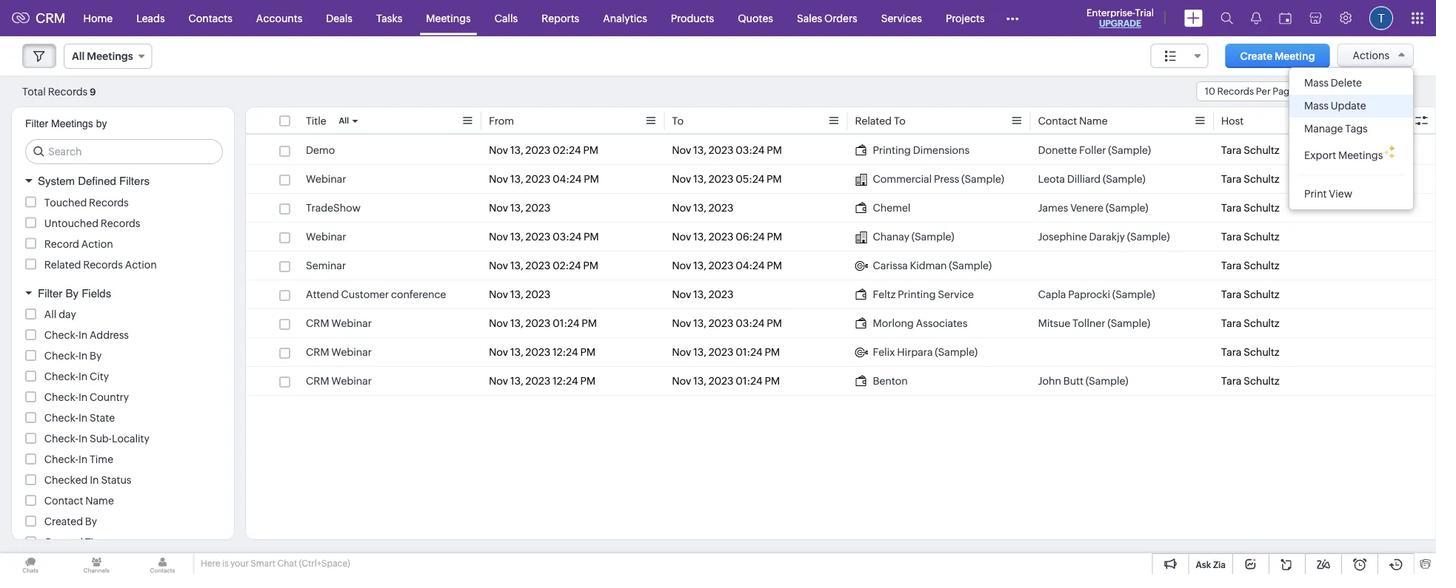Task type: describe. For each thing, give the bounding box(es) containing it.
orders
[[824, 12, 857, 24]]

in for address
[[78, 330, 88, 341]]

tasks link
[[364, 0, 414, 36]]

crm webinar for felix
[[306, 347, 372, 358]]

view
[[1329, 188, 1353, 200]]

(sample) for capla paprocki (sample)
[[1112, 289, 1155, 301]]

schultz for leota dilliard (sample)
[[1244, 173, 1280, 185]]

by for created
[[85, 516, 97, 528]]

carissa
[[873, 260, 908, 272]]

commercial press (sample) link
[[855, 172, 1004, 187]]

print view
[[1304, 188, 1353, 200]]

mitsue tollner (sample) link
[[1038, 316, 1150, 331]]

home link
[[72, 0, 125, 36]]

all for all
[[339, 116, 349, 126]]

records for untouched
[[101, 217, 140, 229]]

conference
[[391, 289, 446, 301]]

crm webinar link for felix
[[306, 345, 372, 360]]

profile image
[[1369, 6, 1393, 30]]

leota
[[1038, 173, 1065, 185]]

state
[[90, 413, 115, 424]]

tara for mitsue tollner (sample)
[[1221, 318, 1242, 330]]

export
[[1304, 150, 1336, 161]]

chemel
[[873, 202, 911, 214]]

tara schultz for donette foller (sample)
[[1221, 144, 1280, 156]]

1 vertical spatial printing
[[898, 289, 936, 301]]

search image
[[1221, 12, 1233, 24]]

schultz for capla paprocki (sample)
[[1244, 289, 1280, 301]]

check-in city
[[44, 371, 109, 383]]

hirpara
[[897, 347, 933, 358]]

mass for mass delete
[[1304, 77, 1329, 89]]

nov 13, 2023 02:24 pm for nov 13, 2023 03:24 pm
[[489, 144, 599, 156]]

reports
[[542, 12, 579, 24]]

related for related to
[[855, 115, 892, 127]]

service
[[938, 289, 974, 301]]

darakjy
[[1089, 231, 1125, 243]]

01:24 for benton
[[736, 376, 763, 387]]

(sample) inside chanay (sample) link
[[912, 231, 954, 243]]

tags
[[1345, 123, 1368, 135]]

tara schultz for mitsue tollner (sample)
[[1221, 318, 1280, 330]]

capla
[[1038, 289, 1066, 301]]

row group containing demo
[[246, 136, 1436, 396]]

check-in sub-locality
[[44, 433, 149, 445]]

meetings for filter meetings by
[[51, 118, 93, 130]]

manage tags
[[1304, 123, 1368, 135]]

tara for john butt (sample)
[[1221, 376, 1242, 387]]

felix hirpara (sample) link
[[855, 345, 978, 360]]

feltz printing service link
[[855, 287, 974, 302]]

1 horizontal spatial nov 13, 2023 04:24 pm
[[672, 260, 782, 272]]

3 crm webinar link from the top
[[306, 374, 372, 389]]

fields
[[82, 287, 111, 300]]

(sample) for leota dilliard (sample)
[[1103, 173, 1146, 185]]

tara schultz for james venere (sample)
[[1221, 202, 1280, 214]]

tara schultz for leota dilliard (sample)
[[1221, 173, 1280, 185]]

create
[[1240, 50, 1273, 62]]

john
[[1038, 376, 1061, 387]]

03:24 for nov 13, 2023 01:24 pm
[[736, 318, 765, 330]]

5 tara schultz from the top
[[1221, 260, 1280, 272]]

in for sub-
[[78, 433, 88, 445]]

commercial press (sample)
[[873, 173, 1004, 185]]

josephine darakjy (sample)
[[1038, 231, 1170, 243]]

created time
[[44, 537, 109, 549]]

tara for leota dilliard (sample)
[[1221, 173, 1242, 185]]

all for all meetings
[[72, 50, 85, 62]]

total records 9
[[22, 86, 96, 97]]

0 vertical spatial printing
[[873, 144, 911, 156]]

attend
[[306, 289, 339, 301]]

03:24 for nov 13, 2023 02:24 pm
[[736, 144, 765, 156]]

morlong
[[873, 318, 914, 330]]

crm link
[[12, 11, 66, 26]]

All Meetings field
[[64, 44, 152, 69]]

tara for josephine darakjy (sample)
[[1221, 231, 1242, 243]]

sales orders link
[[785, 0, 869, 36]]

(sample) for james venere (sample)
[[1106, 202, 1148, 214]]

8 schultz from the top
[[1244, 347, 1280, 358]]

0 vertical spatial nov 13, 2023 01:24 pm
[[489, 318, 597, 330]]

manage tags link
[[1290, 118, 1413, 141]]

john butt (sample) link
[[1038, 374, 1128, 389]]

status
[[101, 475, 131, 487]]

3 crm webinar from the top
[[306, 376, 372, 387]]

mass delete
[[1304, 77, 1362, 89]]

5 schultz from the top
[[1244, 260, 1280, 272]]

1 vertical spatial nov 13, 2023 03:24 pm
[[489, 231, 599, 243]]

morlong associates link
[[855, 316, 968, 331]]

products
[[671, 12, 714, 24]]

1 horizontal spatial contact name
[[1038, 115, 1108, 127]]

filter by fields
[[38, 287, 111, 300]]

0 horizontal spatial contact name
[[44, 496, 114, 507]]

meetings link
[[414, 0, 483, 36]]

in for time
[[78, 454, 88, 466]]

leota dilliard (sample) link
[[1038, 172, 1146, 187]]

capla paprocki (sample)
[[1038, 289, 1155, 301]]

mass delete link
[[1290, 72, 1413, 95]]

josephine
[[1038, 231, 1087, 243]]

webinar link for nov 13, 2023 04:24 pm
[[306, 172, 346, 187]]

related to
[[855, 115, 906, 127]]

mitsue
[[1038, 318, 1070, 330]]

kidman
[[910, 260, 947, 272]]

paprocki
[[1068, 289, 1110, 301]]

ask
[[1196, 560, 1211, 570]]

06:24
[[736, 231, 765, 243]]

create menu image
[[1184, 9, 1203, 27]]

webinar link for nov 13, 2023 03:24 pm
[[306, 230, 346, 244]]

chat
[[277, 559, 297, 569]]

1 vertical spatial contact
[[44, 496, 83, 507]]

leads link
[[125, 0, 177, 36]]

untouched
[[44, 217, 99, 229]]

tasks
[[376, 12, 402, 24]]

untouched records
[[44, 217, 140, 229]]

1 vertical spatial by
[[90, 350, 102, 362]]

check-in address
[[44, 330, 129, 341]]

enterprise-
[[1087, 7, 1135, 18]]

related records action
[[44, 259, 157, 271]]

in for state
[[78, 413, 88, 424]]

enterprise-trial upgrade
[[1087, 7, 1154, 29]]

in for status
[[90, 475, 99, 487]]

crm for felix hirpara (sample)
[[306, 347, 329, 358]]

smart
[[251, 559, 276, 569]]

in for country
[[78, 392, 88, 404]]

system
[[38, 175, 75, 188]]

ask zia
[[1196, 560, 1226, 570]]

tara schultz for josephine darakjy (sample)
[[1221, 231, 1280, 243]]

1
[[1336, 86, 1340, 97]]

9 for total records 9
[[90, 86, 96, 97]]

01:24 for felix hirpara (sample)
[[736, 347, 763, 358]]

(sample) for commercial press (sample)
[[961, 173, 1004, 185]]

(sample) for carissa kidman (sample)
[[949, 260, 992, 272]]

0 vertical spatial time
[[90, 454, 113, 466]]

mass for mass update
[[1304, 100, 1329, 112]]

check- for check-in time
[[44, 454, 78, 466]]

meetings for all meetings
[[87, 50, 133, 62]]

tradeshow
[[306, 202, 361, 214]]

1 - 9
[[1336, 86, 1356, 97]]

contacts link
[[177, 0, 244, 36]]

mitsue tollner (sample)
[[1038, 318, 1150, 330]]

webinar for felix hirpara (sample)
[[331, 347, 372, 358]]

all for all day
[[44, 309, 57, 321]]

attend customer conference
[[306, 289, 446, 301]]

demo
[[306, 144, 335, 156]]

crm webinar for morlong
[[306, 318, 372, 330]]

(sample) for john butt (sample)
[[1086, 376, 1128, 387]]

tollner
[[1073, 318, 1105, 330]]

crm webinar link for morlong
[[306, 316, 372, 331]]

total
[[22, 86, 46, 97]]

nov 13, 2023 03:24 pm for nov 13, 2023 02:24 pm
[[672, 144, 782, 156]]

chanay (sample) link
[[855, 230, 954, 244]]

(sample) for mitsue tollner (sample)
[[1108, 318, 1150, 330]]

8 tara from the top
[[1221, 347, 1242, 358]]

created for created by
[[44, 516, 83, 528]]

actions
[[1353, 50, 1389, 61]]

filter meetings by
[[25, 118, 107, 130]]

meetings left calls
[[426, 12, 471, 24]]

nov 13, 2023 02:24 pm for nov 13, 2023 04:24 pm
[[489, 260, 599, 272]]

feltz
[[873, 289, 896, 301]]

(sample) for donette foller (sample)
[[1108, 144, 1151, 156]]

schultz for john butt (sample)
[[1244, 376, 1280, 387]]



Task type: locate. For each thing, give the bounding box(es) containing it.
felix
[[873, 347, 895, 358]]

(sample) for felix hirpara (sample)
[[935, 347, 978, 358]]

1 vertical spatial 01:24
[[736, 347, 763, 358]]

defined
[[78, 175, 116, 188]]

1 nov 13, 2023 02:24 pm from the top
[[489, 144, 599, 156]]

2 nov 13, 2023 12:24 pm from the top
[[489, 376, 596, 387]]

manage
[[1304, 123, 1343, 135]]

2 vertical spatial crm webinar
[[306, 376, 372, 387]]

(sample) up darakjy
[[1106, 202, 1148, 214]]

printing up commercial
[[873, 144, 911, 156]]

records up the fields
[[83, 259, 123, 271]]

7 check- from the top
[[44, 454, 78, 466]]

1 horizontal spatial 04:24
[[736, 260, 765, 272]]

records for 10
[[1217, 86, 1254, 97]]

None field
[[1151, 44, 1208, 68]]

3 tara from the top
[[1221, 202, 1242, 214]]

related
[[855, 115, 892, 127], [44, 259, 81, 271]]

meetings for export meetings
[[1338, 150, 1383, 161]]

meetings down home link
[[87, 50, 133, 62]]

services
[[881, 12, 922, 24]]

2 webinar link from the top
[[306, 230, 346, 244]]

4 check- from the top
[[44, 392, 78, 404]]

8 tara schultz from the top
[[1221, 347, 1280, 358]]

navigation
[[1363, 81, 1414, 102]]

schultz for james venere (sample)
[[1244, 202, 1280, 214]]

(sample) inside commercial press (sample) link
[[961, 173, 1004, 185]]

james venere (sample) link
[[1038, 201, 1148, 216]]

0 vertical spatial nov 13, 2023 04:24 pm
[[489, 173, 599, 185]]

10 records per page
[[1205, 86, 1295, 97]]

1 check- from the top
[[44, 330, 78, 341]]

to
[[672, 115, 684, 127], [894, 115, 906, 127]]

checked
[[44, 475, 88, 487]]

check- down all day
[[44, 330, 78, 341]]

leads
[[136, 12, 165, 24]]

webinar for benton
[[331, 376, 372, 387]]

1 12:24 from the top
[[553, 347, 578, 358]]

signals element
[[1242, 0, 1270, 36]]

meetings left 'by'
[[51, 118, 93, 130]]

records for touched
[[89, 197, 129, 208]]

0 vertical spatial nov 13, 2023 12:24 pm
[[489, 347, 596, 358]]

schultz
[[1244, 144, 1280, 156], [1244, 173, 1280, 185], [1244, 202, 1280, 214], [1244, 231, 1280, 243], [1244, 260, 1280, 272], [1244, 289, 1280, 301], [1244, 318, 1280, 330], [1244, 347, 1280, 358], [1244, 376, 1280, 387]]

01:24
[[553, 318, 580, 330], [736, 347, 763, 358], [736, 376, 763, 387]]

donette foller (sample)
[[1038, 144, 1151, 156]]

mass left 1
[[1304, 77, 1329, 89]]

(sample) up carissa kidman (sample)
[[912, 231, 954, 243]]

(sample) right dilliard
[[1103, 173, 1146, 185]]

created down created by
[[44, 537, 83, 549]]

7 tara from the top
[[1221, 318, 1242, 330]]

1 vertical spatial mass
[[1304, 100, 1329, 112]]

2 schultz from the top
[[1244, 173, 1280, 185]]

0 vertical spatial filter
[[25, 118, 48, 130]]

action up filter by fields dropdown button
[[125, 259, 157, 271]]

(sample) inside the josephine darakjy (sample) link
[[1127, 231, 1170, 243]]

records down touched records
[[101, 217, 140, 229]]

by inside dropdown button
[[66, 287, 79, 300]]

2 vertical spatial all
[[44, 309, 57, 321]]

created up created time
[[44, 516, 83, 528]]

webinar link down demo link
[[306, 172, 346, 187]]

all right title
[[339, 116, 349, 126]]

1 vertical spatial name
[[85, 496, 114, 507]]

2 12:24 from the top
[[553, 376, 578, 387]]

0 horizontal spatial 04:24
[[553, 173, 582, 185]]

export meetings
[[1304, 150, 1383, 161]]

Search text field
[[26, 140, 222, 164]]

9 tara schultz from the top
[[1221, 376, 1280, 387]]

1 02:24 from the top
[[553, 144, 581, 156]]

1 crm webinar from the top
[[306, 318, 372, 330]]

0 vertical spatial by
[[66, 287, 79, 300]]

9 down all meetings
[[90, 86, 96, 97]]

nov 13, 2023 12:24 pm for benton
[[489, 376, 596, 387]]

check- down "check-in city"
[[44, 392, 78, 404]]

contact up donette
[[1038, 115, 1077, 127]]

nov 13, 2023 03:24 pm for nov 13, 2023 01:24 pm
[[672, 318, 782, 330]]

0 vertical spatial mass
[[1304, 77, 1329, 89]]

check- for check-in country
[[44, 392, 78, 404]]

donette foller (sample) link
[[1038, 143, 1151, 158]]

0 vertical spatial 02:24
[[553, 144, 581, 156]]

commercial
[[873, 173, 932, 185]]

3 tara schultz from the top
[[1221, 202, 1280, 214]]

filter for filter by fields
[[38, 287, 62, 300]]

1 vertical spatial 04:24
[[736, 260, 765, 272]]

size image
[[1165, 50, 1177, 63]]

(sample) down associates
[[935, 347, 978, 358]]

0 vertical spatial 03:24
[[736, 144, 765, 156]]

in left the state
[[78, 413, 88, 424]]

4 tara schultz from the top
[[1221, 231, 1280, 243]]

6 check- from the top
[[44, 433, 78, 445]]

1 vertical spatial filter
[[38, 287, 62, 300]]

schultz for josephine darakjy (sample)
[[1244, 231, 1280, 243]]

nov 13, 2023 02:24 pm
[[489, 144, 599, 156], [489, 260, 599, 272]]

1 vertical spatial 12:24
[[553, 376, 578, 387]]

time down sub-
[[90, 454, 113, 466]]

calls link
[[483, 0, 530, 36]]

filter down total
[[25, 118, 48, 130]]

5 check- from the top
[[44, 413, 78, 424]]

0 horizontal spatial action
[[81, 238, 113, 250]]

4 tara from the top
[[1221, 231, 1242, 243]]

nov 13, 2023 01:24 pm
[[489, 318, 597, 330], [672, 347, 780, 358], [672, 376, 780, 387]]

0 vertical spatial 01:24
[[553, 318, 580, 330]]

1 schultz from the top
[[1244, 144, 1280, 156]]

10 Records Per Page field
[[1197, 81, 1314, 101]]

webinar for morlong associates
[[331, 318, 372, 330]]

3 schultz from the top
[[1244, 202, 1280, 214]]

services link
[[869, 0, 934, 36]]

dilliard
[[1067, 173, 1101, 185]]

all up total records 9
[[72, 50, 85, 62]]

contact name up created by
[[44, 496, 114, 507]]

02:24 for nov 13, 2023 04:24 pm
[[553, 260, 581, 272]]

records for related
[[83, 259, 123, 271]]

printing up morlong associates in the bottom of the page
[[898, 289, 936, 301]]

1 webinar link from the top
[[306, 172, 346, 187]]

02:24 for nov 13, 2023 03:24 pm
[[553, 144, 581, 156]]

quotes link
[[726, 0, 785, 36]]

in up check-in state
[[78, 392, 88, 404]]

related down record
[[44, 259, 81, 271]]

created for created time
[[44, 537, 83, 549]]

touched
[[44, 197, 87, 208]]

2 nov 13, 2023 02:24 pm from the top
[[489, 260, 599, 272]]

1 vertical spatial all
[[339, 116, 349, 126]]

all left day
[[44, 309, 57, 321]]

update
[[1331, 100, 1366, 112]]

create menu element
[[1175, 0, 1212, 36]]

printing
[[873, 144, 911, 156], [898, 289, 936, 301]]

(sample) right press
[[961, 173, 1004, 185]]

print
[[1304, 188, 1327, 200]]

2 vertical spatial 03:24
[[736, 318, 765, 330]]

mass update link
[[1290, 95, 1413, 118]]

(sample) inside leota dilliard (sample) link
[[1103, 173, 1146, 185]]

0 horizontal spatial 9
[[90, 86, 96, 97]]

(sample) right tollner
[[1108, 318, 1150, 330]]

check- down check-in by
[[44, 371, 78, 383]]

felix hirpara (sample)
[[873, 347, 978, 358]]

1 horizontal spatial name
[[1079, 115, 1108, 127]]

records
[[48, 86, 88, 97], [1217, 86, 1254, 97], [89, 197, 129, 208], [101, 217, 140, 229], [83, 259, 123, 271]]

(sample) right darakjy
[[1127, 231, 1170, 243]]

profile element
[[1361, 0, 1402, 36]]

nov 13, 2023 12:24 pm for felix hirpara (sample)
[[489, 347, 596, 358]]

by up day
[[66, 287, 79, 300]]

0 horizontal spatial nov 13, 2023 04:24 pm
[[489, 173, 599, 185]]

donette
[[1038, 144, 1077, 156]]

1 nov 13, 2023 12:24 pm from the top
[[489, 347, 596, 358]]

1 vertical spatial webinar link
[[306, 230, 346, 244]]

1 tara from the top
[[1221, 144, 1242, 156]]

benton
[[873, 376, 908, 387]]

0 vertical spatial crm webinar
[[306, 318, 372, 330]]

9 inside total records 9
[[90, 86, 96, 97]]

calendar image
[[1279, 12, 1292, 24]]

create meeting
[[1240, 50, 1315, 62]]

12:24 for benton
[[553, 376, 578, 387]]

0 horizontal spatial name
[[85, 496, 114, 507]]

carissa kidman (sample) link
[[855, 258, 992, 273]]

0 horizontal spatial contact
[[44, 496, 83, 507]]

tara schultz for john butt (sample)
[[1221, 376, 1280, 387]]

crm for benton
[[306, 376, 329, 387]]

deals link
[[314, 0, 364, 36]]

nov 13, 2023 01:24 pm for felix hirpara (sample)
[[672, 347, 780, 358]]

nov 13, 2023 04:24 pm down from
[[489, 173, 599, 185]]

1 vertical spatial 02:24
[[553, 260, 581, 272]]

1 horizontal spatial to
[[894, 115, 906, 127]]

in left sub-
[[78, 433, 88, 445]]

projects
[[946, 12, 985, 24]]

1 vertical spatial nov 13, 2023 02:24 pm
[[489, 260, 599, 272]]

0 vertical spatial contact
[[1038, 115, 1077, 127]]

9 tara from the top
[[1221, 376, 1242, 387]]

0 vertical spatial all
[[72, 50, 85, 62]]

here
[[201, 559, 220, 569]]

0 vertical spatial related
[[855, 115, 892, 127]]

2 created from the top
[[44, 537, 83, 549]]

9 for 1 - 9
[[1349, 86, 1356, 97]]

address
[[90, 330, 129, 341]]

mass up manage
[[1304, 100, 1329, 112]]

contact name up donette
[[1038, 115, 1108, 127]]

2 02:24 from the top
[[553, 260, 581, 272]]

2 check- from the top
[[44, 350, 78, 362]]

tara
[[1221, 144, 1242, 156], [1221, 173, 1242, 185], [1221, 202, 1242, 214], [1221, 231, 1242, 243], [1221, 260, 1242, 272], [1221, 289, 1242, 301], [1221, 318, 1242, 330], [1221, 347, 1242, 358], [1221, 376, 1242, 387]]

chats image
[[0, 554, 61, 575]]

(sample) right the 'paprocki'
[[1112, 289, 1155, 301]]

accounts link
[[244, 0, 314, 36]]

system defined filters button
[[12, 168, 234, 194]]

in down check-in address
[[78, 350, 88, 362]]

tara for james venere (sample)
[[1221, 202, 1242, 214]]

records right 10
[[1217, 86, 1254, 97]]

1 vertical spatial 03:24
[[553, 231, 582, 243]]

sales
[[797, 12, 822, 24]]

0 horizontal spatial to
[[672, 115, 684, 127]]

12:24 for felix hirpara (sample)
[[553, 347, 578, 358]]

(sample) right foller
[[1108, 144, 1151, 156]]

1 vertical spatial nov 13, 2023 01:24 pm
[[672, 347, 780, 358]]

(sample) inside carissa kidman (sample) link
[[949, 260, 992, 272]]

record
[[44, 238, 79, 250]]

0 vertical spatial 12:24
[[553, 347, 578, 358]]

channels image
[[66, 554, 127, 575]]

6 tara schultz from the top
[[1221, 289, 1280, 301]]

in for by
[[78, 350, 88, 362]]

schultz for donette foller (sample)
[[1244, 144, 1280, 156]]

all
[[72, 50, 85, 62], [339, 116, 349, 126], [44, 309, 57, 321]]

1 tara schultz from the top
[[1221, 144, 1280, 156]]

associates
[[916, 318, 968, 330]]

(sample) for josephine darakjy (sample)
[[1127, 231, 1170, 243]]

feltz printing service
[[873, 289, 974, 301]]

check- for check-in state
[[44, 413, 78, 424]]

reports link
[[530, 0, 591, 36]]

projects link
[[934, 0, 997, 36]]

josephine darakjy (sample) link
[[1038, 230, 1170, 244]]

2 vertical spatial crm webinar link
[[306, 374, 372, 389]]

james
[[1038, 202, 1068, 214]]

(sample) inside donette foller (sample) link
[[1108, 144, 1151, 156]]

0 horizontal spatial related
[[44, 259, 81, 271]]

crm for morlong associates
[[306, 318, 329, 330]]

Other Modules field
[[997, 6, 1028, 30]]

6 schultz from the top
[[1244, 289, 1280, 301]]

name down checked in status on the bottom of page
[[85, 496, 114, 507]]

signals image
[[1251, 12, 1261, 24]]

mass update
[[1304, 100, 1366, 112]]

0 vertical spatial contact name
[[1038, 115, 1108, 127]]

records for total
[[48, 86, 88, 97]]

0 vertical spatial nov 13, 2023 02:24 pm
[[489, 144, 599, 156]]

in left 'status'
[[90, 475, 99, 487]]

created
[[44, 516, 83, 528], [44, 537, 83, 549]]

meetings down tags
[[1338, 150, 1383, 161]]

row group
[[246, 136, 1436, 396]]

nov
[[489, 144, 508, 156], [672, 144, 691, 156], [489, 173, 508, 185], [672, 173, 691, 185], [489, 202, 508, 214], [672, 202, 691, 214], [489, 231, 508, 243], [672, 231, 691, 243], [489, 260, 508, 272], [672, 260, 691, 272], [489, 289, 508, 301], [672, 289, 691, 301], [489, 318, 508, 330], [672, 318, 691, 330], [489, 347, 508, 358], [672, 347, 691, 358], [489, 376, 508, 387], [672, 376, 691, 387]]

4 schultz from the top
[[1244, 231, 1280, 243]]

filter for filter meetings by
[[25, 118, 48, 130]]

(sample) right butt
[[1086, 376, 1128, 387]]

check- for check-in city
[[44, 371, 78, 383]]

9 right -
[[1349, 86, 1356, 97]]

check- up "check-in city"
[[44, 350, 78, 362]]

7 tara schultz from the top
[[1221, 318, 1280, 330]]

(sample) up service
[[949, 260, 992, 272]]

(sample) inside felix hirpara (sample) link
[[935, 347, 978, 358]]

products link
[[659, 0, 726, 36]]

james venere (sample)
[[1038, 202, 1148, 214]]

by for filter
[[66, 287, 79, 300]]

2 vertical spatial nov 13, 2023 01:24 pm
[[672, 376, 780, 387]]

check- for check-in sub-locality
[[44, 433, 78, 445]]

related up printing dimensions link
[[855, 115, 892, 127]]

2 crm webinar from the top
[[306, 347, 372, 358]]

chanay
[[873, 231, 909, 243]]

record action
[[44, 238, 113, 250]]

2 crm webinar link from the top
[[306, 345, 372, 360]]

1 vertical spatial contact name
[[44, 496, 114, 507]]

1 horizontal spatial action
[[125, 259, 157, 271]]

action up related records action
[[81, 238, 113, 250]]

name up foller
[[1079, 115, 1108, 127]]

in up check-in by
[[78, 330, 88, 341]]

create meeting button
[[1225, 44, 1330, 68]]

1 vertical spatial action
[[125, 259, 157, 271]]

0 vertical spatial webinar link
[[306, 172, 346, 187]]

1 to from the left
[[672, 115, 684, 127]]

1 vertical spatial nov 13, 2023 12:24 pm
[[489, 376, 596, 387]]

records inside field
[[1217, 86, 1254, 97]]

(sample) inside james venere (sample) link
[[1106, 202, 1148, 214]]

1 vertical spatial created
[[44, 537, 83, 549]]

title
[[306, 115, 326, 127]]

webinar link up seminar link
[[306, 230, 346, 244]]

6 tara from the top
[[1221, 289, 1242, 301]]

in for city
[[78, 371, 88, 383]]

filter inside filter by fields dropdown button
[[38, 287, 62, 300]]

1 horizontal spatial contact
[[1038, 115, 1077, 127]]

by up the city
[[90, 350, 102, 362]]

tara schultz for capla paprocki (sample)
[[1221, 289, 1280, 301]]

in
[[78, 330, 88, 341], [78, 350, 88, 362], [78, 371, 88, 383], [78, 392, 88, 404], [78, 413, 88, 424], [78, 433, 88, 445], [78, 454, 88, 466], [90, 475, 99, 487]]

2 mass from the top
[[1304, 100, 1329, 112]]

locality
[[112, 433, 149, 445]]

trial
[[1135, 7, 1154, 18]]

search element
[[1212, 0, 1242, 36]]

press
[[934, 173, 959, 185]]

2 tara from the top
[[1221, 173, 1242, 185]]

contacts
[[189, 12, 232, 24]]

(sample) inside mitsue tollner (sample) link
[[1108, 318, 1150, 330]]

seminar link
[[306, 258, 346, 273]]

0 vertical spatial created
[[44, 516, 83, 528]]

records down defined
[[89, 197, 129, 208]]

in left the city
[[78, 371, 88, 383]]

0 vertical spatial nov 13, 2023 03:24 pm
[[672, 144, 782, 156]]

in up checked in status on the bottom of page
[[78, 454, 88, 466]]

1 vertical spatial time
[[85, 537, 109, 549]]

contact down checked
[[44, 496, 83, 507]]

check- down check-in country
[[44, 413, 78, 424]]

check- up checked
[[44, 454, 78, 466]]

1 vertical spatial nov 13, 2023 04:24 pm
[[672, 260, 782, 272]]

tara for capla paprocki (sample)
[[1221, 289, 1242, 301]]

nov 13, 2023 04:24 pm down the nov 13, 2023 06:24 pm
[[672, 260, 782, 272]]

0 horizontal spatial all
[[44, 309, 57, 321]]

check- for check-in by
[[44, 350, 78, 362]]

meetings inside field
[[87, 50, 133, 62]]

checked in status
[[44, 475, 131, 487]]

city
[[90, 371, 109, 383]]

leota dilliard (sample)
[[1038, 173, 1146, 185]]

2 horizontal spatial all
[[339, 116, 349, 126]]

crm
[[36, 11, 66, 26], [306, 318, 329, 330], [306, 347, 329, 358], [306, 376, 329, 387]]

0 vertical spatial 04:24
[[553, 173, 582, 185]]

2 vertical spatial nov 13, 2023 03:24 pm
[[672, 318, 782, 330]]

1 created from the top
[[44, 516, 83, 528]]

1 vertical spatial related
[[44, 259, 81, 271]]

1 crm webinar link from the top
[[306, 316, 372, 331]]

2 vertical spatial by
[[85, 516, 97, 528]]

(sample) inside the capla paprocki (sample) link
[[1112, 289, 1155, 301]]

related for related records action
[[44, 259, 81, 271]]

filter up all day
[[38, 287, 62, 300]]

2 tara schultz from the top
[[1221, 173, 1280, 185]]

5 tara from the top
[[1221, 260, 1242, 272]]

page
[[1273, 86, 1295, 97]]

schultz for mitsue tollner (sample)
[[1244, 318, 1280, 330]]

2 vertical spatial 01:24
[[736, 376, 763, 387]]

1 vertical spatial crm webinar link
[[306, 345, 372, 360]]

-
[[1343, 86, 1346, 97]]

0 vertical spatial name
[[1079, 115, 1108, 127]]

2 to from the left
[[894, 115, 906, 127]]

1 mass from the top
[[1304, 77, 1329, 89]]

printing dimensions
[[873, 144, 970, 156]]

3 check- from the top
[[44, 371, 78, 383]]

filters
[[119, 175, 150, 188]]

(sample) inside the john butt (sample) link
[[1086, 376, 1128, 387]]

check-in country
[[44, 392, 129, 404]]

time up channels image
[[85, 537, 109, 549]]

7 schultz from the top
[[1244, 318, 1280, 330]]

0 vertical spatial action
[[81, 238, 113, 250]]

03:24
[[736, 144, 765, 156], [553, 231, 582, 243], [736, 318, 765, 330]]

1 horizontal spatial all
[[72, 50, 85, 62]]

by up created time
[[85, 516, 97, 528]]

0 vertical spatial crm webinar link
[[306, 316, 372, 331]]

records up filter meetings by
[[48, 86, 88, 97]]

check- up check-in time
[[44, 433, 78, 445]]

all inside field
[[72, 50, 85, 62]]

9 schultz from the top
[[1244, 376, 1280, 387]]

1 horizontal spatial 9
[[1349, 86, 1356, 97]]

check- for check-in address
[[44, 330, 78, 341]]

contacts image
[[132, 554, 193, 575]]

nov 13, 2023 01:24 pm for benton
[[672, 376, 780, 387]]

tara for donette foller (sample)
[[1221, 144, 1242, 156]]

1 vertical spatial crm webinar
[[306, 347, 372, 358]]

1 horizontal spatial related
[[855, 115, 892, 127]]



Task type: vqa. For each thing, say whether or not it's contained in the screenshot.


